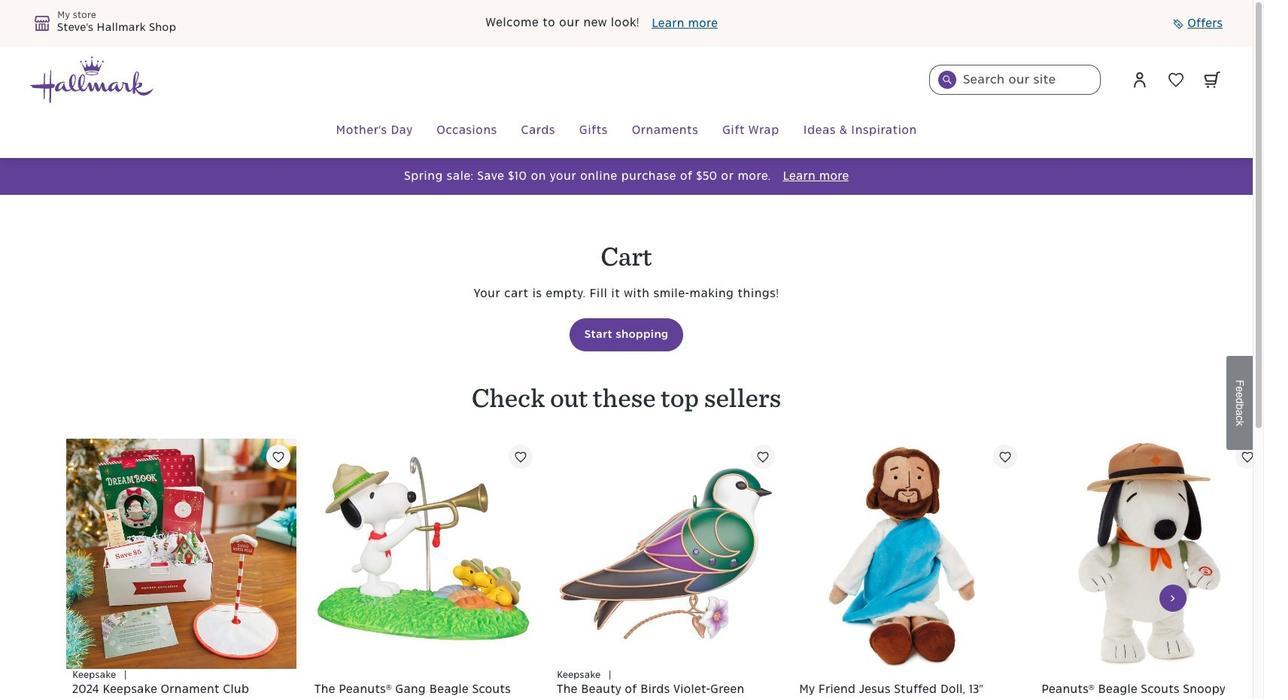 Task type: locate. For each thing, give the bounding box(es) containing it.
main menu. menu bar
[[30, 104, 1223, 158]]

2024 keepsake ornament club membership image
[[66, 439, 297, 669]]

view your cart with 0 items. image
[[1204, 72, 1221, 88]]

my friend jesus stuffed doll, 13" image
[[793, 439, 1024, 669]]

None search field
[[930, 65, 1101, 95]]

the beauty of birds violet-green swallow ornament image
[[551, 439, 781, 669]]



Task type: describe. For each thing, give the bounding box(es) containing it.
sign in dropdown menu image
[[1131, 71, 1149, 89]]

search image
[[943, 75, 952, 84]]

next slide image
[[1171, 595, 1176, 602]]

check out these top sellers element
[[0, 382, 1265, 699]]

peanuts® beagle scouts snoopy plush with sound and motion, 12" image
[[1036, 439, 1265, 669]]

Search search field
[[930, 65, 1101, 95]]

hallmark logo image
[[30, 56, 154, 103]]

the peanuts® gang beagle scouts 50th anniversary rise and shine! ornament and pin, set of 2 image
[[309, 439, 539, 669]]



Task type: vqa. For each thing, say whether or not it's contained in the screenshot.
Peanuts® Beagle Scouts Snoopy Plush With Sound and Motion, 12" Image
yes



